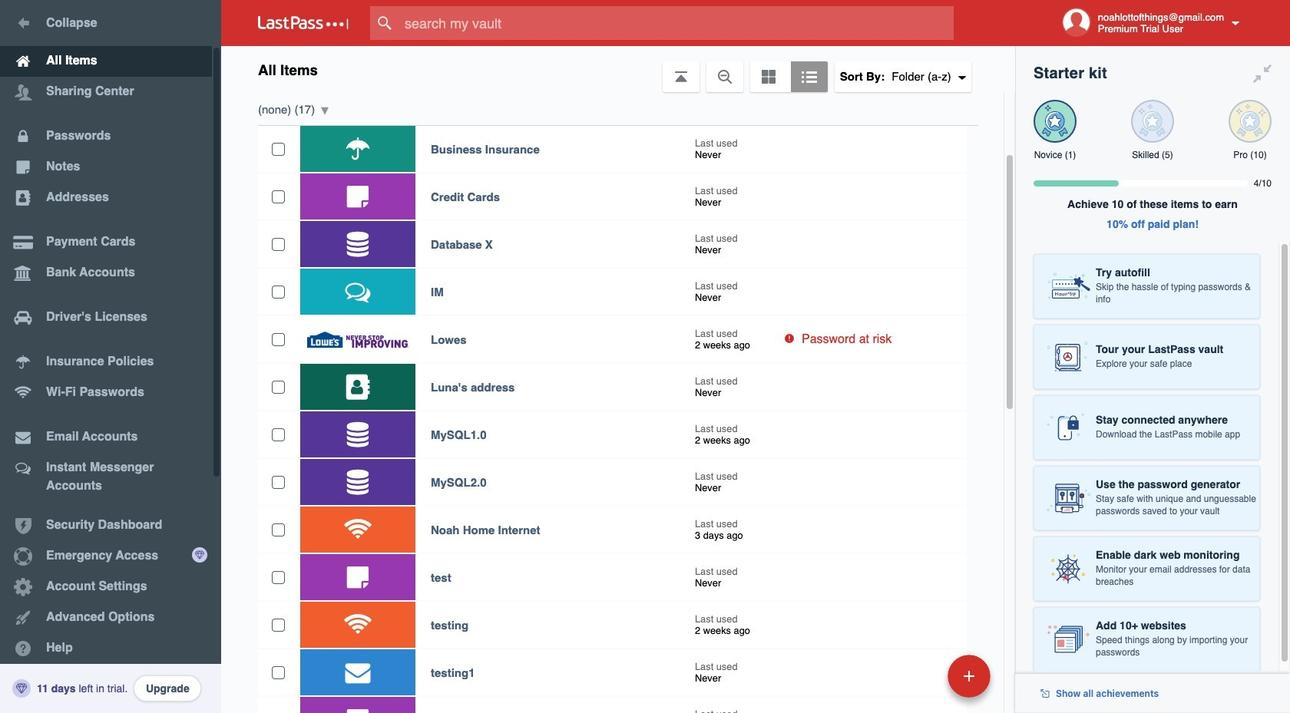 Task type: describe. For each thing, give the bounding box(es) containing it.
search my vault text field
[[370, 6, 984, 40]]

lastpass image
[[258, 16, 349, 30]]

main navigation navigation
[[0, 0, 221, 713]]

new item element
[[842, 654, 996, 698]]



Task type: locate. For each thing, give the bounding box(es) containing it.
new item navigation
[[842, 650, 1000, 713]]

vault options navigation
[[221, 46, 1015, 92]]

Search search field
[[370, 6, 984, 40]]



Task type: vqa. For each thing, say whether or not it's contained in the screenshot.
the New item IMAGE
no



